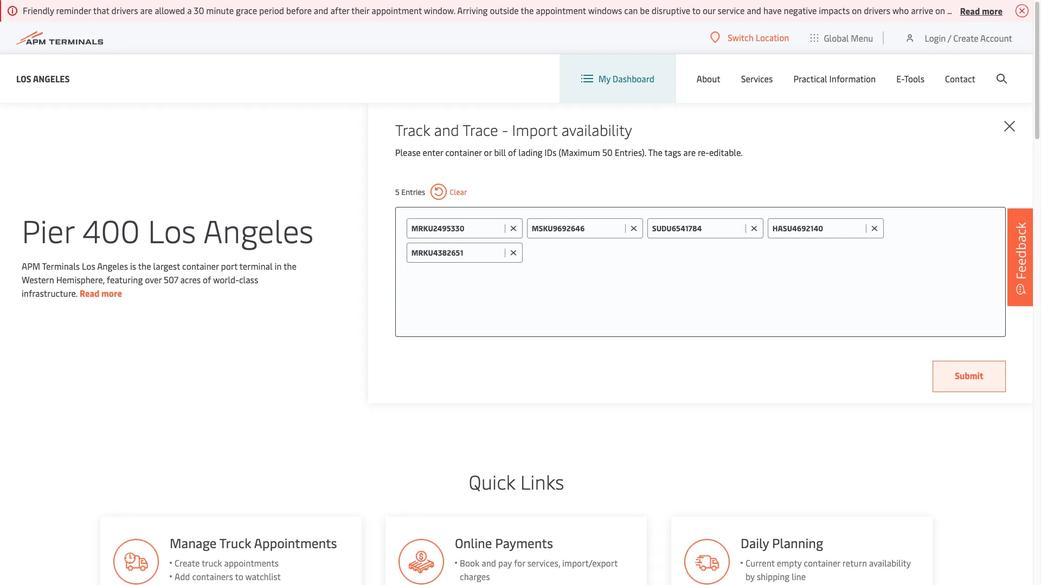 Task type: describe. For each thing, give the bounding box(es) containing it.
global menu button
[[800, 21, 884, 54]]

of inside apm terminals los angeles is the largest container port terminal in the western hemisphere, featuring over 507 acres of world-class infrastructure.
[[203, 274, 211, 286]]

appointments
[[224, 557, 278, 569]]

to inside manage truck appointments create truck appointments add containers to watchlist
[[235, 571, 243, 583]]

2 appointment from the left
[[536, 4, 586, 16]]

-
[[502, 119, 508, 140]]

switch location button
[[711, 31, 789, 43]]

time.
[[947, 4, 967, 16]]

1 appointment from the left
[[372, 4, 422, 16]]

los angeles
[[16, 72, 70, 84]]

read more link
[[80, 287, 122, 299]]

orange club loyalty program - 56 image
[[685, 540, 730, 585]]

is
[[130, 260, 136, 272]]

1 drivers from the left
[[111, 4, 138, 16]]

0 horizontal spatial angeles
[[33, 72, 70, 84]]

feedback
[[1012, 222, 1030, 280]]

terminal
[[239, 260, 273, 272]]

enter
[[423, 146, 443, 158]]

2 drivers from the left
[[864, 4, 891, 16]]

2 that from the left
[[998, 4, 1014, 16]]

terminals
[[42, 260, 80, 272]]

payments
[[496, 535, 553, 552]]

o
[[1041, 4, 1041, 16]]

login / create account
[[925, 32, 1012, 44]]

0 horizontal spatial are
[[140, 4, 153, 16]]

1 that from the left
[[93, 4, 109, 16]]

service
[[718, 4, 745, 16]]

book
[[460, 557, 480, 569]]

a
[[187, 4, 192, 16]]

los inside 'los angeles' link
[[16, 72, 31, 84]]

largest
[[153, 260, 180, 272]]

tools
[[904, 73, 925, 85]]

grace
[[236, 4, 257, 16]]

our
[[703, 4, 716, 16]]

login
[[925, 32, 946, 44]]

and up enter
[[434, 119, 459, 140]]

daily
[[741, 535, 769, 552]]

current empty container return availability by shipping line
[[746, 557, 911, 583]]

1 horizontal spatial to
[[692, 4, 701, 16]]

2 on from the left
[[935, 4, 945, 16]]

over
[[145, 274, 162, 286]]

los for terminals
[[82, 260, 95, 272]]

empty
[[777, 557, 802, 569]]

2 horizontal spatial the
[[521, 4, 534, 16]]

e-tools button
[[897, 54, 925, 103]]

read more button
[[960, 4, 1003, 17]]

dashboard
[[613, 73, 654, 85]]

and left have
[[747, 4, 761, 16]]

contact button
[[945, 54, 976, 103]]

have
[[764, 4, 782, 16]]

more for read more link
[[101, 287, 122, 299]]

read more for read more button
[[960, 5, 1003, 17]]

import
[[512, 119, 558, 140]]

lading
[[519, 146, 543, 158]]

read more for read more link
[[80, 287, 122, 299]]

truck
[[219, 535, 251, 552]]

before
[[286, 4, 312, 16]]

manage truck appointments create truck appointments add containers to watchlist
[[169, 535, 337, 583]]

services button
[[741, 54, 773, 103]]

watchlist
[[245, 571, 281, 583]]

menu
[[851, 32, 873, 44]]

la secondary image
[[73, 276, 263, 439]]

pier 400 los angeles
[[22, 209, 314, 251]]

truck
[[201, 557, 222, 569]]

1 horizontal spatial create
[[954, 32, 979, 44]]

feedback button
[[1008, 209, 1035, 306]]

appointments
[[254, 535, 337, 552]]

entries
[[401, 187, 425, 197]]

be
[[640, 4, 650, 16]]

e-
[[897, 73, 904, 85]]

clear button
[[431, 184, 467, 200]]

track and trace - import availability
[[395, 119, 632, 140]]

please
[[395, 146, 421, 158]]

my
[[599, 73, 611, 85]]

ids
[[545, 146, 557, 158]]

30
[[194, 4, 204, 16]]

los for 400
[[148, 209, 196, 251]]

/
[[948, 32, 951, 44]]

for
[[514, 557, 526, 569]]

charges
[[460, 571, 490, 583]]

quick links
[[469, 469, 564, 495]]

practical information button
[[794, 54, 876, 103]]

container for please
[[445, 146, 482, 158]]

services,
[[528, 557, 561, 569]]

my dashboard button
[[581, 54, 654, 103]]

reminder
[[56, 4, 91, 16]]

global
[[824, 32, 849, 44]]

2 arrive from the left
[[1016, 4, 1039, 16]]

allowed
[[155, 4, 185, 16]]

by
[[746, 571, 755, 583]]

the
[[648, 146, 663, 158]]

5
[[395, 187, 400, 197]]

planning
[[773, 535, 824, 552]]



Task type: locate. For each thing, give the bounding box(es) containing it.
containers
[[192, 571, 233, 583]]

1 vertical spatial read
[[80, 287, 99, 299]]

2 horizontal spatial angeles
[[203, 209, 314, 251]]

windows
[[588, 4, 622, 16]]

submit button
[[933, 361, 1006, 393]]

to
[[692, 4, 701, 16], [235, 571, 243, 583]]

line
[[792, 571, 806, 583]]

1 entered id text field from the left
[[532, 223, 622, 234]]

0 vertical spatial create
[[954, 32, 979, 44]]

container up line
[[804, 557, 841, 569]]

angeles inside apm terminals los angeles is the largest container port terminal in the western hemisphere, featuring over 507 acres of world-class infrastructure.
[[97, 260, 128, 272]]

0 vertical spatial read
[[960, 5, 980, 17]]

create
[[954, 32, 979, 44], [174, 557, 199, 569]]

to down appointments
[[235, 571, 243, 583]]

more up the "account"
[[982, 5, 1003, 17]]

world-
[[213, 274, 239, 286]]

0 vertical spatial are
[[140, 4, 153, 16]]

drivers
[[969, 4, 996, 16]]

tags
[[665, 146, 681, 158]]

arriving
[[457, 4, 488, 16]]

angeles
[[33, 72, 70, 84], [203, 209, 314, 251], [97, 260, 128, 272]]

0 horizontal spatial read more
[[80, 287, 122, 299]]

bill
[[494, 146, 506, 158]]

editable.
[[709, 146, 743, 158]]

2 horizontal spatial los
[[148, 209, 196, 251]]

switch location
[[728, 31, 789, 43]]

angeles for apm terminals los angeles is the largest container port terminal in the western hemisphere, featuring over 507 acres of world-class infrastructure.
[[97, 260, 128, 272]]

1 vertical spatial more
[[101, 287, 122, 299]]

(maximum
[[559, 146, 600, 158]]

more inside button
[[982, 5, 1003, 17]]

who
[[893, 4, 909, 16]]

0 vertical spatial read more
[[960, 5, 1003, 17]]

create up add
[[174, 557, 199, 569]]

services
[[741, 73, 773, 85]]

entries).
[[615, 146, 646, 158]]

1 horizontal spatial on
[[935, 4, 945, 16]]

availability right return
[[869, 557, 911, 569]]

friendly
[[23, 4, 54, 16]]

0 vertical spatial los
[[16, 72, 31, 84]]

more down featuring
[[101, 287, 122, 299]]

container for current
[[804, 557, 841, 569]]

create inside manage truck appointments create truck appointments add containers to watchlist
[[174, 557, 199, 569]]

practical information
[[794, 73, 876, 85]]

on
[[852, 4, 862, 16], [935, 4, 945, 16]]

login / create account link
[[905, 22, 1012, 54]]

add
[[174, 571, 190, 583]]

quick
[[469, 469, 516, 495]]

availability inside current empty container return availability by shipping line
[[869, 557, 911, 569]]

track
[[395, 119, 430, 140]]

drivers left who
[[864, 4, 891, 16]]

1 horizontal spatial more
[[982, 5, 1003, 17]]

and inside online payments book and pay for services, import/export charges
[[482, 557, 496, 569]]

0 horizontal spatial appointment
[[372, 4, 422, 16]]

friendly reminder that drivers are allowed a 30 minute grace period before and after their appointment window. arriving outside the appointment windows can be disruptive to our service and have negative impacts on drivers who arrive on time. drivers that arrive o
[[23, 4, 1041, 16]]

2 vertical spatial container
[[804, 557, 841, 569]]

read up login / create account
[[960, 5, 980, 17]]

container inside apm terminals los angeles is the largest container port terminal in the western hemisphere, featuring over 507 acres of world-class infrastructure.
[[182, 260, 219, 272]]

0 horizontal spatial los
[[16, 72, 31, 84]]

0 horizontal spatial entered id text field
[[532, 223, 622, 234]]

shipping
[[757, 571, 790, 583]]

Entered ID text field
[[532, 223, 622, 234], [773, 223, 863, 234]]

1 horizontal spatial availability
[[869, 557, 911, 569]]

0 vertical spatial availability
[[562, 119, 632, 140]]

1 arrive from the left
[[911, 4, 933, 16]]

and left after
[[314, 4, 328, 16]]

arrive
[[911, 4, 933, 16], [1016, 4, 1039, 16]]

window.
[[424, 4, 455, 16]]

1 horizontal spatial appointment
[[536, 4, 586, 16]]

507
[[164, 274, 178, 286]]

0 horizontal spatial drivers
[[111, 4, 138, 16]]

2 vertical spatial los
[[82, 260, 95, 272]]

create right / on the top right of page
[[954, 32, 979, 44]]

on left time.
[[935, 4, 945, 16]]

1 horizontal spatial entered id text field
[[773, 223, 863, 234]]

0 vertical spatial more
[[982, 5, 1003, 17]]

0 horizontal spatial more
[[101, 287, 122, 299]]

their
[[351, 4, 370, 16]]

minute
[[206, 4, 234, 16]]

read for read more link
[[80, 287, 99, 299]]

to left our
[[692, 4, 701, 16]]

appointment right their
[[372, 4, 422, 16]]

of
[[508, 146, 517, 158], [203, 274, 211, 286]]

0 horizontal spatial that
[[93, 4, 109, 16]]

2 entered id text field from the left
[[773, 223, 863, 234]]

0 vertical spatial to
[[692, 4, 701, 16]]

angeles for pier 400 los angeles
[[203, 209, 314, 251]]

manager truck appointments - 53 image
[[113, 540, 159, 585]]

1 vertical spatial of
[[203, 274, 211, 286]]

more for read more button
[[982, 5, 1003, 17]]

container
[[445, 146, 482, 158], [182, 260, 219, 272], [804, 557, 841, 569]]

submit
[[955, 370, 984, 382]]

container inside current empty container return availability by shipping line
[[804, 557, 841, 569]]

1 horizontal spatial the
[[284, 260, 297, 272]]

the right outside
[[521, 4, 534, 16]]

1 vertical spatial are
[[684, 146, 696, 158]]

switch
[[728, 31, 754, 43]]

the right in at the top of page
[[284, 260, 297, 272]]

1 vertical spatial container
[[182, 260, 219, 272]]

1 horizontal spatial container
[[445, 146, 482, 158]]

arrive right who
[[911, 4, 933, 16]]

pier
[[22, 209, 74, 251]]

read inside button
[[960, 5, 980, 17]]

are left re-
[[684, 146, 696, 158]]

on right impacts
[[852, 4, 862, 16]]

arrive left o
[[1016, 4, 1039, 16]]

that right reminder
[[93, 4, 109, 16]]

read for read more button
[[960, 5, 980, 17]]

0 horizontal spatial arrive
[[911, 4, 933, 16]]

0 vertical spatial of
[[508, 146, 517, 158]]

1 vertical spatial availability
[[869, 557, 911, 569]]

manage
[[169, 535, 216, 552]]

Entered ID text field
[[412, 223, 502, 234], [652, 223, 743, 234], [412, 248, 502, 258]]

0 horizontal spatial container
[[182, 260, 219, 272]]

acres
[[180, 274, 201, 286]]

1 vertical spatial create
[[174, 557, 199, 569]]

class
[[239, 274, 258, 286]]

1 horizontal spatial of
[[508, 146, 517, 158]]

los angeles link
[[16, 72, 70, 85]]

outside
[[490, 4, 519, 16]]

disruptive
[[652, 4, 690, 16]]

1 horizontal spatial los
[[82, 260, 95, 272]]

0 horizontal spatial of
[[203, 274, 211, 286]]

1 vertical spatial read more
[[80, 287, 122, 299]]

re-
[[698, 146, 709, 158]]

1 vertical spatial los
[[148, 209, 196, 251]]

daily planning
[[741, 535, 824, 552]]

1 vertical spatial to
[[235, 571, 243, 583]]

1 horizontal spatial are
[[684, 146, 696, 158]]

about button
[[697, 54, 721, 103]]

after
[[330, 4, 349, 16]]

0 horizontal spatial read
[[80, 287, 99, 299]]

apm
[[22, 260, 40, 272]]

1 vertical spatial angeles
[[203, 209, 314, 251]]

2 horizontal spatial container
[[804, 557, 841, 569]]

in
[[275, 260, 282, 272]]

of right acres
[[203, 274, 211, 286]]

online
[[455, 535, 492, 552]]

period
[[259, 4, 284, 16]]

that left close alert image
[[998, 4, 1014, 16]]

los inside apm terminals los angeles is the largest container port terminal in the western hemisphere, featuring over 507 acres of world-class infrastructure.
[[82, 260, 95, 272]]

trace
[[463, 119, 498, 140]]

read more down hemisphere,
[[80, 287, 122, 299]]

container up acres
[[182, 260, 219, 272]]

contact
[[945, 73, 976, 85]]

are left allowed
[[140, 4, 153, 16]]

0 horizontal spatial create
[[174, 557, 199, 569]]

los
[[16, 72, 31, 84], [148, 209, 196, 251], [82, 260, 95, 272]]

0 horizontal spatial availability
[[562, 119, 632, 140]]

e-tools
[[897, 73, 925, 85]]

0 horizontal spatial to
[[235, 571, 243, 583]]

appointment left windows
[[536, 4, 586, 16]]

infrastructure.
[[22, 287, 78, 299]]

my dashboard
[[599, 73, 654, 85]]

about
[[697, 73, 721, 85]]

return
[[843, 557, 867, 569]]

1 horizontal spatial read more
[[960, 5, 1003, 17]]

tariffs - 131 image
[[399, 540, 444, 585]]

1 horizontal spatial read
[[960, 5, 980, 17]]

the right is in the top left of the page
[[138, 260, 151, 272]]

availability up 50
[[562, 119, 632, 140]]

of right bill
[[508, 146, 517, 158]]

are
[[140, 4, 153, 16], [684, 146, 696, 158]]

1 horizontal spatial drivers
[[864, 4, 891, 16]]

links
[[520, 469, 564, 495]]

and left pay
[[482, 557, 496, 569]]

drivers left allowed
[[111, 4, 138, 16]]

0 vertical spatial container
[[445, 146, 482, 158]]

close alert image
[[1016, 4, 1029, 17]]

current
[[746, 557, 775, 569]]

hemisphere,
[[56, 274, 105, 286]]

0 vertical spatial angeles
[[33, 72, 70, 84]]

read down hemisphere,
[[80, 287, 99, 299]]

1 on from the left
[[852, 4, 862, 16]]

read more
[[960, 5, 1003, 17], [80, 287, 122, 299]]

and
[[314, 4, 328, 16], [747, 4, 761, 16], [434, 119, 459, 140], [482, 557, 496, 569]]

0 horizontal spatial on
[[852, 4, 862, 16]]

port
[[221, 260, 238, 272]]

2 vertical spatial angeles
[[97, 260, 128, 272]]

1 horizontal spatial arrive
[[1016, 4, 1039, 16]]

appointment
[[372, 4, 422, 16], [536, 4, 586, 16]]

featuring
[[107, 274, 143, 286]]

pay
[[499, 557, 512, 569]]

1 horizontal spatial that
[[998, 4, 1014, 16]]

container left or
[[445, 146, 482, 158]]

1 horizontal spatial angeles
[[97, 260, 128, 272]]

western
[[22, 274, 54, 286]]

0 horizontal spatial the
[[138, 260, 151, 272]]

that
[[93, 4, 109, 16], [998, 4, 1014, 16]]

read more up login / create account
[[960, 5, 1003, 17]]



Task type: vqa. For each thing, say whether or not it's contained in the screenshot.
mobcs@apmterminals.com at the top of page
no



